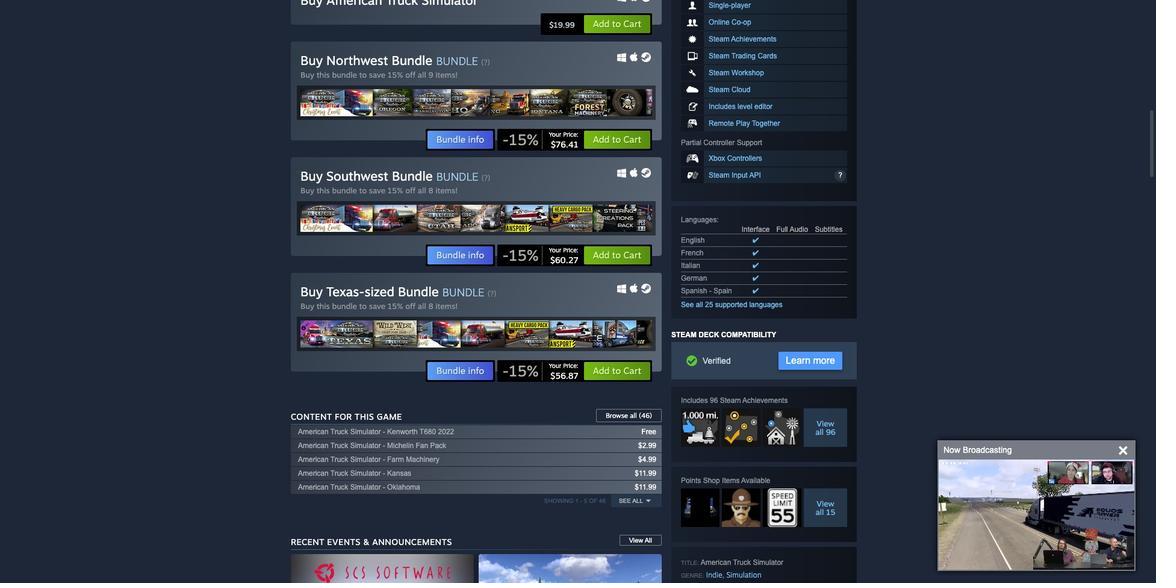 Task type: vqa. For each thing, say whether or not it's contained in the screenshot.


Task type: describe. For each thing, give the bounding box(es) containing it.
xbox controllers
[[709, 154, 763, 163]]

truck for american truck simulator - michelin fan pack
[[331, 442, 348, 450]]

showing 1 - 5 of 46
[[544, 498, 606, 504]]

single-player link
[[681, 0, 848, 13]]

add to cart for buy southwest bundle
[[593, 250, 642, 261]]

single-player
[[709, 1, 751, 10]]

add for buy texas-sized bundle
[[593, 365, 610, 377]]

5
[[584, 498, 588, 504]]

steam input api
[[709, 171, 761, 180]]

learn more link
[[779, 352, 843, 370]]

truck for american truck simulator - kansas
[[331, 470, 348, 478]]

15% down buy northwest bundle bundle (?)
[[388, 70, 403, 80]]

- down american truck simulator - kenworth t680 2022
[[383, 442, 385, 450]]

save for texas-
[[369, 301, 386, 311]]

player
[[732, 1, 751, 10]]

remote play together link
[[681, 116, 848, 132]]

your price: $60.27
[[549, 247, 579, 265]]

american truck simulator - kenworth t680 2022
[[298, 428, 454, 436]]

includes level editor link
[[681, 99, 848, 115]]

includes for includes level editor
[[709, 103, 736, 111]]

american for american truck simulator - michelin fan pack
[[298, 442, 329, 450]]

simulator for kansas
[[350, 470, 381, 478]]

bundle for buy southwest bundle
[[437, 170, 479, 183]]

american for american truck simulator - kenworth t680 2022
[[298, 428, 329, 436]]

✔ for french
[[753, 249, 759, 257]]

showing
[[544, 498, 574, 504]]

15% down the buy southwest bundle bundle (?)
[[388, 186, 403, 195]]

genre:
[[681, 573, 704, 579]]

bundle info for buy texas-sized bundle
[[437, 365, 485, 377]]

deck
[[699, 331, 720, 339]]

to down southwest
[[359, 186, 367, 195]]

cart for buy southwest bundle
[[624, 250, 642, 261]]

steam workshop link
[[681, 65, 848, 81]]

items! for buy texas-sized bundle
[[436, 301, 458, 311]]

points
[[681, 477, 701, 485]]

simulator for michelin
[[350, 442, 381, 450]]

steam for steam deck compatibility
[[672, 331, 697, 339]]

now broadcasting
[[944, 445, 1012, 455]]

$11.99 for american truck simulator - oklahoma
[[635, 483, 657, 492]]

steam trading cards
[[709, 52, 777, 60]]

german
[[681, 274, 707, 283]]

partial
[[681, 139, 702, 147]]

- left 'kansas' on the bottom left
[[383, 470, 385, 478]]

compatibility
[[722, 331, 777, 339]]

see all
[[619, 498, 643, 504]]

events
[[327, 537, 361, 547]]

together
[[752, 120, 780, 128]]

controllers
[[728, 154, 763, 163]]

points shop items available
[[681, 477, 771, 485]]

bundle info link for buy southwest bundle
[[427, 246, 494, 265]]

view inside "link"
[[629, 537, 644, 544]]

american for american truck simulator - oklahoma
[[298, 483, 329, 492]]

american truck simulator - oklahoma
[[298, 483, 420, 492]]

includes for includes 96 steam achievements
[[681, 397, 708, 405]]

content for this game
[[291, 412, 402, 422]]

see all 25 supported languages
[[681, 301, 783, 309]]

support
[[737, 139, 763, 147]]

buy this bundle to save 15% off all 9 items!
[[301, 70, 458, 80]]

view for 96
[[817, 419, 835, 429]]

machinery
[[406, 456, 440, 464]]

includes level editor
[[709, 103, 773, 111]]

available
[[742, 477, 771, 485]]

languages
[[750, 301, 783, 309]]

all left 9
[[418, 70, 426, 80]]

all left (46)
[[630, 412, 637, 420]]

all for view all
[[645, 537, 652, 544]]

bundle for southwest
[[332, 186, 357, 195]]

title:
[[681, 560, 699, 567]]

browse
[[606, 412, 628, 420]]

controller
[[704, 139, 735, 147]]

bundle info for buy southwest bundle
[[437, 250, 485, 261]]

steam trading cards link
[[681, 48, 848, 64]]

steam for steam trading cards
[[709, 52, 730, 60]]

spanish - spain
[[681, 287, 732, 295]]

0 vertical spatial 96
[[710, 397, 718, 405]]

free
[[642, 428, 657, 436]]

96 inside view all 96
[[826, 427, 836, 437]]

(46)
[[639, 412, 652, 420]]

:doublenickels: image
[[763, 489, 802, 527]]

all for see all
[[633, 498, 643, 504]]

- down game
[[383, 428, 385, 436]]

4 buy from the top
[[301, 186, 314, 195]]

pack
[[430, 442, 446, 450]]

-15% for buy southwest bundle
[[503, 246, 539, 265]]

off for buy texas-sized bundle
[[406, 301, 416, 311]]

5 buy from the top
[[301, 284, 323, 300]]

items! for buy southwest bundle
[[436, 186, 458, 195]]

info for buy texas-sized bundle
[[468, 365, 485, 377]]

truck inside 'title: american truck simulator genre: indie , simulation'
[[733, 559, 751, 567]]

heavy, but not bull in a china shop! image
[[681, 409, 720, 447]]

price: for buy texas-sized bundle
[[563, 362, 579, 370]]

bundle info link for buy northwest bundle
[[427, 130, 494, 150]]

online
[[709, 18, 730, 27]]

$11.99 for american truck simulator - kansas
[[635, 470, 657, 478]]

info for buy southwest bundle
[[468, 250, 485, 261]]

$60.27
[[551, 255, 579, 265]]

kansas
[[387, 470, 412, 478]]

full audio
[[777, 226, 809, 234]]

recent events & announcements
[[291, 537, 452, 547]]

all down the buy southwest bundle bundle (?)
[[418, 186, 426, 195]]

15% left your price: $60.27 at top
[[509, 246, 539, 265]]

$19.99
[[550, 20, 575, 30]]

:smokeybear: image
[[722, 489, 761, 527]]

bundle info for buy northwest bundle
[[437, 134, 485, 145]]

✔ for italian
[[753, 262, 759, 270]]

steam deck compatibility
[[672, 331, 777, 339]]

✔ for german
[[753, 274, 759, 283]]

25
[[705, 301, 714, 309]]

american truck simulator - kansas
[[298, 470, 412, 478]]

level
[[738, 103, 753, 111]]

of
[[589, 498, 598, 504]]

learn
[[786, 356, 811, 366]]

,
[[723, 571, 725, 580]]

steam cloud
[[709, 86, 751, 94]]

- left oklahoma on the bottom left of the page
[[383, 483, 385, 492]]

this for texas-
[[317, 301, 330, 311]]

for
[[335, 412, 352, 422]]

15% left your price: $76.41
[[509, 130, 539, 149]]

steam for steam cloud
[[709, 86, 730, 94]]

this for northwest
[[317, 70, 330, 80]]

view all
[[629, 537, 652, 544]]

broadcasting
[[963, 445, 1012, 455]]

buy northwest bundle bundle (?)
[[301, 53, 490, 68]]

items
[[722, 477, 740, 485]]

view all 15
[[816, 499, 836, 517]]

fan
[[416, 442, 428, 450]]

to down sized
[[359, 301, 367, 311]]

46
[[599, 498, 606, 504]]

add to cart for buy northwest bundle
[[593, 134, 642, 145]]

(?) for buy southwest bundle
[[482, 174, 490, 183]]

truck for american truck simulator - farm machinery
[[331, 456, 348, 464]]

sized
[[365, 284, 395, 300]]

off for buy northwest bundle
[[406, 70, 416, 80]]

your for buy southwest bundle
[[549, 247, 562, 254]]

more
[[814, 356, 836, 366]]

15
[[827, 507, 836, 517]]

view for 15
[[817, 499, 835, 509]]

indie
[[706, 571, 723, 580]]

$76.41
[[551, 139, 579, 150]]

your for buy northwest bundle
[[549, 131, 562, 138]]

simulator for kenworth
[[350, 428, 381, 436]]

trading
[[732, 52, 756, 60]]

now
[[944, 445, 961, 455]]

steam for steam achievements
[[709, 35, 730, 44]]

to down northwest
[[359, 70, 367, 80]]

your for buy texas-sized bundle
[[549, 362, 562, 370]]

add for buy southwest bundle
[[593, 250, 610, 261]]

1 buy from the top
[[301, 53, 323, 68]]

bundle inside the buy texas-sized bundle bundle (?)
[[443, 286, 485, 299]]

kenworth
[[387, 428, 418, 436]]



Task type: locate. For each thing, give the bounding box(es) containing it.
2 vertical spatial bundle info
[[437, 365, 485, 377]]

2 vertical spatial your
[[549, 362, 562, 370]]

view all link
[[620, 535, 662, 546]]

all right farm away image
[[816, 427, 824, 437]]

this down southwest
[[317, 186, 330, 195]]

save down sized
[[369, 301, 386, 311]]

1 ✔ from the top
[[753, 236, 759, 245]]

2 items! from the top
[[436, 186, 458, 195]]

- left your price: $56.87
[[503, 362, 509, 380]]

simulator down american truck simulator - farm machinery
[[350, 470, 381, 478]]

1 cart from the top
[[624, 18, 642, 30]]

96
[[710, 397, 718, 405], [826, 427, 836, 437]]

indie link
[[706, 571, 723, 580]]

4 ✔ from the top
[[753, 274, 759, 283]]

(?) inside the buy southwest bundle bundle (?)
[[482, 174, 490, 183]]

op
[[744, 18, 752, 27]]

1 vertical spatial (?)
[[482, 174, 490, 183]]

0 vertical spatial (?)
[[482, 58, 490, 67]]

includes up remote
[[709, 103, 736, 111]]

simulation
[[727, 571, 762, 580]]

add to cart link for buy texas-sized bundle
[[584, 362, 651, 381]]

0 vertical spatial this
[[317, 70, 330, 80]]

steam down xbox
[[709, 171, 730, 180]]

4 add to cart link from the top
[[584, 362, 651, 381]]

see for see all
[[619, 498, 631, 504]]

add to cart link right $60.27
[[584, 246, 651, 265]]

2 buy from the top
[[301, 70, 314, 80]]

buy this bundle to save 15% off all 8 items! down the buy southwest bundle bundle (?)
[[301, 186, 458, 195]]

2 vertical spatial view
[[629, 537, 644, 544]]

1 vertical spatial bundle
[[332, 186, 357, 195]]

view inside view all 15
[[817, 499, 835, 509]]

0 vertical spatial achievements
[[732, 35, 777, 44]]

to
[[613, 18, 621, 30], [359, 70, 367, 80], [613, 134, 621, 145], [359, 186, 367, 195], [613, 250, 621, 261], [359, 301, 367, 311], [613, 365, 621, 377]]

cart for buy northwest bundle
[[624, 134, 642, 145]]

96 right farm away image
[[826, 427, 836, 437]]

3 info from the top
[[468, 365, 485, 377]]

(?)
[[482, 58, 490, 67], [482, 174, 490, 183], [488, 289, 497, 298]]

2 info from the top
[[468, 250, 485, 261]]

0 horizontal spatial 96
[[710, 397, 718, 405]]

view all 96
[[816, 419, 836, 437]]

0 vertical spatial buy this bundle to save 15% off all 8 items!
[[301, 186, 458, 195]]

info
[[468, 134, 485, 145], [468, 250, 485, 261], [468, 365, 485, 377]]

save down the buy southwest bundle bundle (?)
[[369, 186, 386, 195]]

1 vertical spatial save
[[369, 186, 386, 195]]

- left farm at the bottom of page
[[383, 456, 385, 464]]

items! down the buy texas-sized bundle bundle (?)
[[436, 301, 458, 311]]

supported
[[716, 301, 748, 309]]

steam achievements
[[709, 35, 777, 44]]

steam up the centennial state image
[[720, 397, 741, 405]]

3 price: from the top
[[563, 362, 579, 370]]

3 bundle info from the top
[[437, 365, 485, 377]]

price: for buy northwest bundle
[[563, 131, 579, 138]]

-15% for buy texas-sized bundle
[[503, 362, 539, 380]]

price: inside your price: $56.87
[[563, 362, 579, 370]]

price: for buy southwest bundle
[[563, 247, 579, 254]]

items! for buy northwest bundle
[[436, 70, 458, 80]]

add to cart link
[[584, 15, 651, 34], [584, 130, 651, 150], [584, 246, 651, 265], [584, 362, 651, 381]]

this
[[355, 412, 374, 422]]

bundle inside buy northwest bundle bundle (?)
[[436, 54, 478, 68]]

(?) for buy northwest bundle
[[482, 58, 490, 67]]

-15% left your price: $76.41
[[503, 130, 539, 149]]

2 vertical spatial off
[[406, 301, 416, 311]]

add to cart link up browse
[[584, 362, 651, 381]]

your price: $56.87
[[549, 362, 579, 381]]

1 horizontal spatial see
[[681, 301, 694, 309]]

this down texas-
[[317, 301, 330, 311]]

your up "$76.41"
[[549, 131, 562, 138]]

bundle for buy northwest bundle
[[436, 54, 478, 68]]

price: up $56.87
[[563, 362, 579, 370]]

1 price: from the top
[[563, 131, 579, 138]]

all inside "link"
[[645, 537, 652, 544]]

0 vertical spatial see
[[681, 301, 694, 309]]

to right $60.27
[[613, 250, 621, 261]]

to right "$76.41"
[[613, 134, 621, 145]]

1 vertical spatial bundle
[[437, 170, 479, 183]]

simulator
[[350, 428, 381, 436], [350, 442, 381, 450], [350, 456, 381, 464], [350, 470, 381, 478], [350, 483, 381, 492], [753, 559, 784, 567]]

includes up "heavy, but not bull in a china shop!" image
[[681, 397, 708, 405]]

steam up steam cloud
[[709, 69, 730, 77]]

2 bundle info link from the top
[[427, 246, 494, 265]]

(?) inside buy northwest bundle bundle (?)
[[482, 58, 490, 67]]

see for see all 25 supported languages
[[681, 301, 694, 309]]

steam up steam workshop
[[709, 52, 730, 60]]

1 vertical spatial view
[[817, 499, 835, 509]]

w900 image
[[681, 489, 720, 520]]

bundle down southwest
[[332, 186, 357, 195]]

3 ✔ from the top
[[753, 262, 759, 270]]

8 down the buy texas-sized bundle bundle (?)
[[429, 301, 434, 311]]

add right "$76.41"
[[593, 134, 610, 145]]

-15% for buy northwest bundle
[[503, 130, 539, 149]]

0 vertical spatial $11.99
[[635, 470, 657, 478]]

american for american truck simulator - farm machinery
[[298, 456, 329, 464]]

2 8 from the top
[[429, 301, 434, 311]]

2 vertical spatial save
[[369, 301, 386, 311]]

all inside view all 15
[[816, 507, 824, 517]]

american inside 'title: american truck simulator genre: indie , simulation'
[[701, 559, 732, 567]]

off down the buy texas-sized bundle bundle (?)
[[406, 301, 416, 311]]

-15%
[[503, 130, 539, 149], [503, 246, 539, 265], [503, 362, 539, 380]]

1 items! from the top
[[436, 70, 458, 80]]

bundle inside the buy southwest bundle bundle (?)
[[437, 170, 479, 183]]

0 vertical spatial -15%
[[503, 130, 539, 149]]

1 vertical spatial $11.99
[[635, 483, 657, 492]]

bundle down northwest
[[332, 70, 357, 80]]

1 vertical spatial includes
[[681, 397, 708, 405]]

all
[[633, 498, 643, 504], [645, 537, 652, 544]]

1 vertical spatial buy this bundle to save 15% off all 8 items!
[[301, 301, 458, 311]]

add right $60.27
[[593, 250, 610, 261]]

2 $11.99 from the top
[[635, 483, 657, 492]]

off down the buy southwest bundle bundle (?)
[[406, 186, 416, 195]]

steam left the cloud
[[709, 86, 730, 94]]

game
[[377, 412, 402, 422]]

price: up "$76.41"
[[563, 131, 579, 138]]

4 add to cart from the top
[[593, 365, 642, 377]]

- left 5
[[581, 498, 583, 504]]

15%
[[388, 70, 403, 80], [509, 130, 539, 149], [388, 186, 403, 195], [509, 246, 539, 265], [388, 301, 403, 311], [509, 362, 539, 380]]

buy southwest bundle bundle (?)
[[301, 168, 490, 184]]

cloud
[[732, 86, 751, 94]]

farm
[[387, 456, 404, 464]]

add to cart link for buy southwest bundle
[[584, 246, 651, 265]]

interface
[[742, 226, 770, 234]]

1
[[576, 498, 579, 504]]

spain
[[714, 287, 732, 295]]

8 for bundle
[[429, 186, 434, 195]]

2 add to cart from the top
[[593, 134, 642, 145]]

2 price: from the top
[[563, 247, 579, 254]]

2 bundle from the top
[[332, 186, 357, 195]]

steam for steam workshop
[[709, 69, 730, 77]]

items!
[[436, 70, 458, 80], [436, 186, 458, 195], [436, 301, 458, 311]]

see all 25 supported languages link
[[681, 301, 783, 309]]

3 add to cart from the top
[[593, 250, 642, 261]]

0 vertical spatial bundle info
[[437, 134, 485, 145]]

2 vertical spatial -15%
[[503, 362, 539, 380]]

0 vertical spatial 8
[[429, 186, 434, 195]]

1 8 from the top
[[429, 186, 434, 195]]

3 bundle info link from the top
[[427, 362, 494, 381]]

the centennial state image
[[722, 409, 761, 447]]

0 horizontal spatial see
[[619, 498, 631, 504]]

see down the spanish
[[681, 301, 694, 309]]

8 down the buy southwest bundle bundle (?)
[[429, 186, 434, 195]]

spanish
[[681, 287, 708, 295]]

1 horizontal spatial 96
[[826, 427, 836, 437]]

0 vertical spatial items!
[[436, 70, 458, 80]]

save for southwest
[[369, 186, 386, 195]]

2 save from the top
[[369, 186, 386, 195]]

all inside view all 96
[[816, 427, 824, 437]]

steam workshop
[[709, 69, 764, 77]]

save
[[369, 70, 386, 80], [369, 186, 386, 195], [369, 301, 386, 311]]

remote play together
[[709, 120, 780, 128]]

this for southwest
[[317, 186, 330, 195]]

workshop
[[732, 69, 764, 77]]

0 vertical spatial bundle info link
[[427, 130, 494, 150]]

truck for american truck simulator - oklahoma
[[331, 483, 348, 492]]

1 vertical spatial info
[[468, 250, 485, 261]]

8 for bundle
[[429, 301, 434, 311]]

1 horizontal spatial all
[[645, 537, 652, 544]]

items! down the buy southwest bundle bundle (?)
[[436, 186, 458, 195]]

2 vertical spatial info
[[468, 365, 485, 377]]

off left 9
[[406, 70, 416, 80]]

2 vertical spatial items!
[[436, 301, 458, 311]]

96 up "heavy, but not bull in a china shop!" image
[[710, 397, 718, 405]]

add to cart up browse
[[593, 365, 642, 377]]

steam for steam input api
[[709, 171, 730, 180]]

buy texas-sized bundle bundle (?)
[[301, 284, 497, 300]]

1 horizontal spatial includes
[[709, 103, 736, 111]]

1 vertical spatial bundle info
[[437, 250, 485, 261]]

save down buy northwest bundle bundle (?)
[[369, 70, 386, 80]]

view down see all
[[629, 537, 644, 544]]

0 vertical spatial bundle
[[332, 70, 357, 80]]

bundle for texas-
[[332, 301, 357, 311]]

view right farm away image
[[817, 419, 835, 429]]

your inside your price: $56.87
[[549, 362, 562, 370]]

0 vertical spatial info
[[468, 134, 485, 145]]

truck for american truck simulator - kenworth t680 2022
[[331, 428, 348, 436]]

southwest
[[327, 168, 389, 184]]

1 save from the top
[[369, 70, 386, 80]]

✔
[[753, 236, 759, 245], [753, 249, 759, 257], [753, 262, 759, 270], [753, 274, 759, 283], [753, 287, 759, 295]]

2 bundle info from the top
[[437, 250, 485, 261]]

3 your from the top
[[549, 362, 562, 370]]

6 buy from the top
[[301, 301, 314, 311]]

steam down online
[[709, 35, 730, 44]]

2 vertical spatial bundle
[[443, 286, 485, 299]]

add to cart link for buy northwest bundle
[[584, 130, 651, 150]]

now broadcasting link
[[944, 444, 1012, 456]]

simulator up simulation
[[753, 559, 784, 567]]

your up $60.27
[[549, 247, 562, 254]]

view right ":doublenickels:" image
[[817, 499, 835, 509]]

3 off from the top
[[406, 301, 416, 311]]

add right $19.99
[[593, 18, 610, 30]]

your inside your price: $76.41
[[549, 131, 562, 138]]

1 vertical spatial your
[[549, 247, 562, 254]]

1 bundle info link from the top
[[427, 130, 494, 150]]

buy this bundle to save 15% off all 8 items! for texas-
[[301, 301, 458, 311]]

achievements up farm away image
[[743, 397, 788, 405]]

2 vertical spatial (?)
[[488, 289, 497, 298]]

buy this bundle to save 15% off all 8 items! for southwest
[[301, 186, 458, 195]]

steam achievements link
[[681, 32, 848, 47]]

audio
[[790, 226, 809, 234]]

buy this bundle to save 15% off all 8 items!
[[301, 186, 458, 195], [301, 301, 458, 311]]

to right $19.99
[[613, 18, 621, 30]]

add to cart link right $19.99
[[584, 15, 651, 34]]

your
[[549, 131, 562, 138], [549, 247, 562, 254], [549, 362, 562, 370]]

1 vertical spatial 8
[[429, 301, 434, 311]]

recent
[[291, 537, 325, 547]]

add for buy northwest bundle
[[593, 134, 610, 145]]

2 -15% from the top
[[503, 246, 539, 265]]

play
[[736, 120, 750, 128]]

?
[[839, 171, 843, 180]]

0 vertical spatial bundle
[[436, 54, 478, 68]]

0 vertical spatial price:
[[563, 131, 579, 138]]

farm away image
[[763, 409, 802, 447]]

$56.87
[[551, 371, 579, 381]]

languages
[[681, 216, 717, 224]]

1 bundle info from the top
[[437, 134, 485, 145]]

add to cart right $19.99
[[593, 18, 642, 30]]

simulator up american truck simulator - farm machinery
[[350, 442, 381, 450]]

$11.99 up see all
[[635, 483, 657, 492]]

0 vertical spatial view
[[817, 419, 835, 429]]

add to cart right "$76.41"
[[593, 134, 642, 145]]

content
[[291, 412, 332, 422]]

0 horizontal spatial all
[[633, 498, 643, 504]]

0 vertical spatial all
[[633, 498, 643, 504]]

4 cart from the top
[[624, 365, 642, 377]]

2 add from the top
[[593, 134, 610, 145]]

1 vertical spatial 96
[[826, 427, 836, 437]]

1 $11.99 from the top
[[635, 470, 657, 478]]

0 horizontal spatial includes
[[681, 397, 708, 405]]

1 vertical spatial see
[[619, 498, 631, 504]]

bundle info link for buy texas-sized bundle
[[427, 362, 494, 381]]

0 vertical spatial off
[[406, 70, 416, 80]]

see right 46
[[619, 498, 631, 504]]

15% down the buy texas-sized bundle bundle (?)
[[388, 301, 403, 311]]

price: inside your price: $76.41
[[563, 131, 579, 138]]

&
[[363, 537, 370, 547]]

add to cart for buy texas-sized bundle
[[593, 365, 642, 377]]

$2.99
[[639, 442, 657, 450]]

view inside view all 96
[[817, 419, 835, 429]]

3 add from the top
[[593, 250, 610, 261]]

2 add to cart link from the top
[[584, 130, 651, 150]]

3 add to cart link from the top
[[584, 246, 651, 265]]

1 your from the top
[[549, 131, 562, 138]]

subtitles
[[815, 226, 843, 234]]

verified
[[703, 356, 731, 366]]

0 vertical spatial save
[[369, 70, 386, 80]]

1 info from the top
[[468, 134, 485, 145]]

full
[[777, 226, 788, 234]]

this down northwest
[[317, 70, 330, 80]]

items! right 9
[[436, 70, 458, 80]]

steam cloud link
[[681, 82, 848, 98]]

1 off from the top
[[406, 70, 416, 80]]

2 vertical spatial this
[[317, 301, 330, 311]]

✔ for english
[[753, 236, 759, 245]]

simulator up american truck simulator - michelin fan pack
[[350, 428, 381, 436]]

1 vertical spatial bundle info link
[[427, 246, 494, 265]]

cart for buy texas-sized bundle
[[624, 365, 642, 377]]

1 bundle from the top
[[332, 70, 357, 80]]

languages :
[[681, 216, 719, 224]]

3 bundle from the top
[[332, 301, 357, 311]]

2 vertical spatial bundle
[[332, 301, 357, 311]]

simulator down american truck simulator - michelin fan pack
[[350, 456, 381, 464]]

1 vertical spatial -15%
[[503, 246, 539, 265]]

info for buy northwest bundle
[[468, 134, 485, 145]]

2 ✔ from the top
[[753, 249, 759, 257]]

price: up $60.27
[[563, 247, 579, 254]]

single-
[[709, 1, 732, 10]]

:
[[717, 216, 719, 224]]

-15% left your price: $56.87
[[503, 362, 539, 380]]

1 vertical spatial all
[[645, 537, 652, 544]]

- left your price: $60.27 at top
[[503, 246, 509, 265]]

all
[[418, 70, 426, 80], [418, 186, 426, 195], [696, 301, 703, 309], [418, 301, 426, 311], [630, 412, 637, 420], [816, 427, 824, 437], [816, 507, 824, 517]]

add right $56.87
[[593, 365, 610, 377]]

1 vertical spatial off
[[406, 186, 416, 195]]

0 vertical spatial your
[[549, 131, 562, 138]]

save for northwest
[[369, 70, 386, 80]]

to up browse
[[613, 365, 621, 377]]

cards
[[758, 52, 777, 60]]

2 off from the top
[[406, 186, 416, 195]]

all left '25'
[[696, 301, 703, 309]]

- left your price: $76.41
[[503, 130, 509, 149]]

input
[[732, 171, 748, 180]]

all down the buy texas-sized bundle bundle (?)
[[418, 301, 426, 311]]

1 vertical spatial items!
[[436, 186, 458, 195]]

simulation link
[[727, 571, 762, 580]]

1 add to cart link from the top
[[584, 15, 651, 34]]

4 add from the top
[[593, 365, 610, 377]]

1 -15% from the top
[[503, 130, 539, 149]]

add to cart right $60.27
[[593, 250, 642, 261]]

$11.99 down '$4.99'
[[635, 470, 657, 478]]

-15% left your price: $60.27 at top
[[503, 246, 539, 265]]

3 -15% from the top
[[503, 362, 539, 380]]

(?) inside the buy texas-sized bundle bundle (?)
[[488, 289, 497, 298]]

1 add from the top
[[593, 18, 610, 30]]

simulator down american truck simulator - kansas
[[350, 483, 381, 492]]

- left the spain
[[709, 287, 712, 295]]

achievements down op
[[732, 35, 777, 44]]

1 buy this bundle to save 15% off all 8 items! from the top
[[301, 186, 458, 195]]

3 cart from the top
[[624, 250, 642, 261]]

✔ for spanish - spain
[[753, 287, 759, 295]]

1 add to cart from the top
[[593, 18, 642, 30]]

5 ✔ from the top
[[753, 287, 759, 295]]

simulator for oklahoma
[[350, 483, 381, 492]]

$4.99
[[639, 456, 657, 464]]

buy
[[301, 53, 323, 68], [301, 70, 314, 80], [301, 168, 323, 184], [301, 186, 314, 195], [301, 284, 323, 300], [301, 301, 314, 311]]

cart
[[624, 18, 642, 30], [624, 134, 642, 145], [624, 250, 642, 261], [624, 365, 642, 377]]

buy this bundle to save 15% off all 8 items! down sized
[[301, 301, 458, 311]]

shop
[[703, 477, 720, 485]]

1 vertical spatial price:
[[563, 247, 579, 254]]

editor
[[755, 103, 773, 111]]

1 this from the top
[[317, 70, 330, 80]]

simulator inside 'title: american truck simulator genre: indie , simulation'
[[753, 559, 784, 567]]

3 items! from the top
[[436, 301, 458, 311]]

1 vertical spatial this
[[317, 186, 330, 195]]

price: inside your price: $60.27
[[563, 247, 579, 254]]

off for buy southwest bundle
[[406, 186, 416, 195]]

american for american truck simulator - kansas
[[298, 470, 329, 478]]

all left 15
[[816, 507, 824, 517]]

2 cart from the top
[[624, 134, 642, 145]]

bundle for northwest
[[332, 70, 357, 80]]

american truck simulator - michelin fan pack
[[298, 442, 446, 450]]

northwest
[[327, 53, 388, 68]]

add to cart link right "$76.41"
[[584, 130, 651, 150]]

2 buy this bundle to save 15% off all 8 items! from the top
[[301, 301, 458, 311]]

15% left your price: $56.87
[[509, 362, 539, 380]]

bundle down texas-
[[332, 301, 357, 311]]

oklahoma
[[387, 483, 420, 492]]

0 vertical spatial includes
[[709, 103, 736, 111]]

partial controller support
[[681, 139, 763, 147]]

3 save from the top
[[369, 301, 386, 311]]

2 vertical spatial price:
[[563, 362, 579, 370]]

3 buy from the top
[[301, 168, 323, 184]]

2 this from the top
[[317, 186, 330, 195]]

includes
[[709, 103, 736, 111], [681, 397, 708, 405]]

steam left deck
[[672, 331, 697, 339]]

2 vertical spatial bundle info link
[[427, 362, 494, 381]]

2 your from the top
[[549, 247, 562, 254]]

online co-op
[[709, 18, 752, 27]]

simulator for farm
[[350, 456, 381, 464]]

1 vertical spatial achievements
[[743, 397, 788, 405]]

3 this from the top
[[317, 301, 330, 311]]

french
[[681, 249, 704, 257]]

your up $56.87
[[549, 362, 562, 370]]

bundle
[[436, 54, 478, 68], [437, 170, 479, 183], [443, 286, 485, 299]]

-
[[503, 130, 509, 149], [503, 246, 509, 265], [709, 287, 712, 295], [503, 362, 509, 380], [383, 428, 385, 436], [383, 442, 385, 450], [383, 456, 385, 464], [383, 470, 385, 478], [383, 483, 385, 492], [581, 498, 583, 504]]

your inside your price: $60.27
[[549, 247, 562, 254]]



